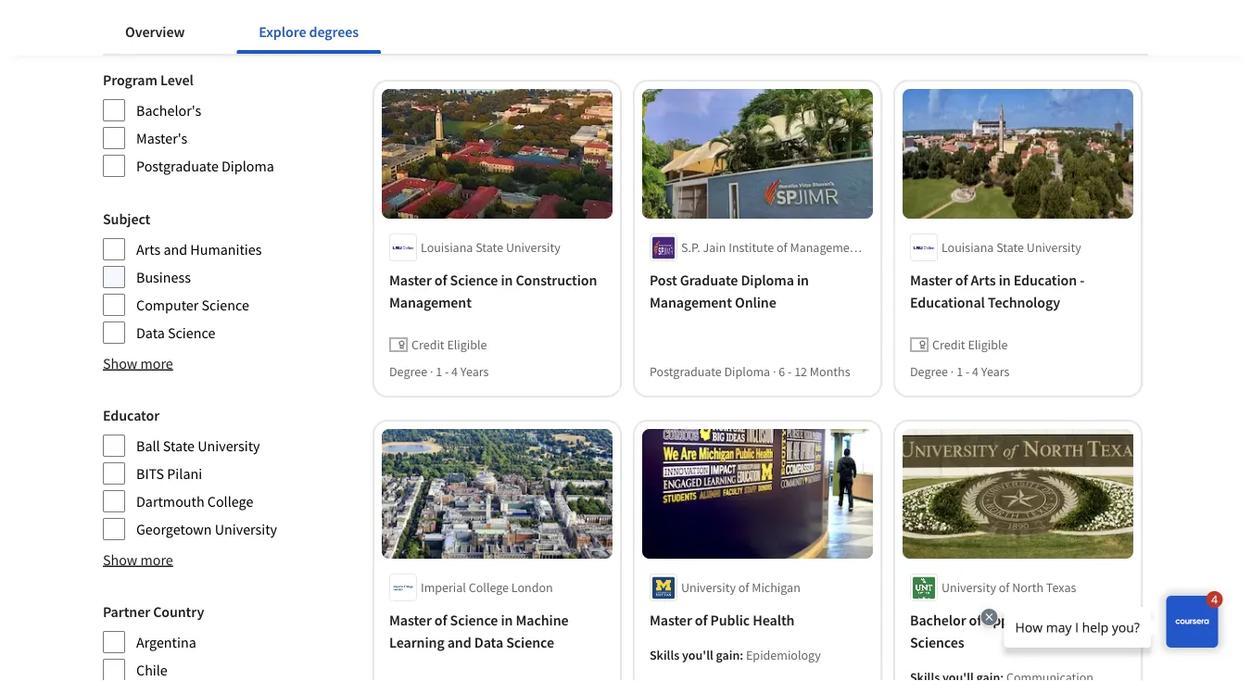 Task type: vqa. For each thing, say whether or not it's contained in the screenshot.
B
no



Task type: locate. For each thing, give the bounding box(es) containing it.
0 horizontal spatial years
[[461, 363, 489, 380]]

more for georgetown
[[140, 551, 173, 569]]

in inside master of arts in education - educational technology
[[999, 271, 1011, 289]]

science down humanities
[[202, 296, 249, 314]]

4 down master of science in construction management
[[451, 363, 458, 380]]

ball state university
[[136, 437, 260, 455]]

0 vertical spatial diploma
[[222, 157, 274, 175]]

degree
[[389, 363, 427, 380], [910, 363, 948, 380]]

in
[[501, 271, 513, 289], [797, 271, 809, 289], [999, 271, 1011, 289], [501, 611, 513, 629]]

show more button down georgetown
[[103, 549, 173, 571]]

show more
[[103, 354, 173, 373], [103, 551, 173, 569]]

1 vertical spatial postgraduate
[[650, 363, 722, 380]]

applied
[[985, 611, 1033, 629]]

postgraduate
[[136, 157, 219, 175], [650, 363, 722, 380]]

arts and humanities
[[136, 240, 262, 259]]

science left construction
[[450, 271, 498, 289]]

1 · from the left
[[430, 363, 433, 380]]

in for construction
[[501, 271, 513, 289]]

university up the pilani in the left bottom of the page
[[198, 437, 260, 455]]

credit eligible down educational
[[932, 337, 1008, 353]]

1 credit from the left
[[412, 337, 445, 353]]

in inside master of science in construction management
[[501, 271, 513, 289]]

2 more from the top
[[140, 551, 173, 569]]

1 horizontal spatial credit eligible
[[932, 337, 1008, 353]]

1 vertical spatial show more
[[103, 551, 173, 569]]

and inside bachelor of applied arts and sciences
[[1064, 611, 1088, 629]]

1 for master of arts in education - educational technology
[[957, 363, 963, 380]]

post graduate diploma in management online link
[[650, 269, 866, 313]]

data
[[136, 323, 165, 342], [474, 633, 503, 652]]

2 credit from the left
[[932, 337, 965, 353]]

1 horizontal spatial ·
[[773, 363, 776, 380]]

2 years from the left
[[981, 363, 1010, 380]]

louisiana up master of arts in education - educational technology
[[942, 239, 994, 256]]

management inside s.p. jain institute of management and research
[[790, 239, 861, 256]]

imperial college london
[[421, 579, 553, 596]]

skills you'll gain : epidemiology
[[650, 647, 821, 664]]

humanities
[[190, 240, 262, 259]]

of inside s.p. jain institute of management and research
[[777, 239, 788, 256]]

- inside master of arts in education - educational technology
[[1080, 271, 1085, 289]]

and inside master of science in machine learning and data science
[[447, 633, 471, 652]]

2 degree · 1 - 4 years from the left
[[910, 363, 1010, 380]]

s.p. jain institute of management and research
[[681, 239, 861, 274]]

2 show from the top
[[103, 551, 138, 569]]

postgraduate down master's at the top
[[136, 157, 219, 175]]

1 horizontal spatial years
[[981, 363, 1010, 380]]

show up educator
[[103, 354, 138, 373]]

degree · 1 - 4 years for master of science in construction management
[[389, 363, 489, 380]]

data science
[[136, 323, 215, 342]]

0 horizontal spatial degree · 1 - 4 years
[[389, 363, 489, 380]]

credit eligible down master of science in construction management
[[412, 337, 487, 353]]

of for master of science in machine learning and data science
[[435, 611, 447, 629]]

louisiana state university
[[421, 239, 561, 256], [942, 239, 1082, 256]]

of for master of science in construction management
[[435, 271, 447, 289]]

more down georgetown
[[140, 551, 173, 569]]

master
[[389, 271, 432, 289], [910, 271, 953, 289], [389, 611, 432, 629], [650, 611, 692, 629]]

of
[[777, 239, 788, 256], [435, 271, 447, 289], [955, 271, 968, 289], [738, 579, 749, 596], [999, 579, 1010, 596], [435, 611, 447, 629], [695, 611, 708, 629], [969, 611, 982, 629]]

explore
[[259, 22, 306, 41]]

gain
[[716, 647, 740, 664]]

state up master of science in construction management
[[476, 239, 503, 256]]

argentina
[[136, 633, 196, 652]]

data down imperial college london
[[474, 633, 503, 652]]

1 horizontal spatial arts
[[971, 271, 996, 289]]

show more down georgetown
[[103, 551, 173, 569]]

6
[[779, 363, 785, 380]]

state up 'master of arts in education - educational technology' link
[[997, 239, 1024, 256]]

university up education
[[1027, 239, 1082, 256]]

partner
[[103, 602, 150, 621]]

show more button down data science
[[103, 352, 173, 374]]

show more for georgetown university
[[103, 551, 173, 569]]

university of north texas
[[942, 579, 1076, 596]]

4 down educational
[[972, 363, 979, 380]]

computer
[[136, 296, 199, 314]]

years
[[461, 363, 489, 380], [981, 363, 1010, 380]]

filter
[[103, 14, 144, 38]]

1 horizontal spatial state
[[476, 239, 503, 256]]

0 horizontal spatial 1
[[436, 363, 442, 380]]

0 horizontal spatial eligible
[[447, 337, 487, 353]]

2 vertical spatial arts
[[1036, 611, 1061, 629]]

1 horizontal spatial louisiana state university
[[942, 239, 1082, 256]]

3 · from the left
[[951, 363, 954, 380]]

of for university of north texas
[[999, 579, 1010, 596]]

1 horizontal spatial management
[[650, 293, 732, 311]]

1 show more from the top
[[103, 354, 173, 373]]

college up 'georgetown university'
[[207, 492, 253, 511]]

years for science
[[461, 363, 489, 380]]

0 horizontal spatial 4
[[451, 363, 458, 380]]

1 show from the top
[[103, 354, 138, 373]]

arts up business
[[136, 240, 161, 259]]

show more button for georgetown
[[103, 549, 173, 571]]

diploma left 6
[[724, 363, 770, 380]]

overview
[[125, 22, 185, 41]]

of for university of michigan
[[738, 579, 749, 596]]

master inside master of science in machine learning and data science
[[389, 611, 432, 629]]

62
[[367, 13, 394, 46]]

of inside bachelor of applied arts and sciences
[[969, 611, 982, 629]]

1 vertical spatial arts
[[971, 271, 996, 289]]

and inside s.p. jain institute of management and research
[[681, 258, 702, 274]]

1
[[436, 363, 442, 380], [957, 363, 963, 380]]

university
[[506, 239, 561, 256], [1027, 239, 1082, 256], [198, 437, 260, 455], [215, 520, 277, 539], [681, 579, 736, 596], [942, 579, 996, 596]]

·
[[430, 363, 433, 380], [773, 363, 776, 380], [951, 363, 954, 380]]

and
[[164, 240, 187, 259], [681, 258, 702, 274], [1064, 611, 1088, 629], [447, 633, 471, 652]]

0 horizontal spatial louisiana
[[421, 239, 473, 256]]

2 credit eligible from the left
[[932, 337, 1008, 353]]

tab list
[[103, 9, 411, 54]]

2 degree from the left
[[910, 363, 948, 380]]

state
[[476, 239, 503, 256], [997, 239, 1024, 256], [163, 437, 195, 455]]

1 credit eligible from the left
[[412, 337, 487, 353]]

arts down texas
[[1036, 611, 1061, 629]]

in for machine
[[501, 611, 513, 629]]

college for dartmouth
[[207, 492, 253, 511]]

construction
[[516, 271, 597, 289]]

0 vertical spatial more
[[140, 354, 173, 373]]

2 show more from the top
[[103, 551, 173, 569]]

1 1 from the left
[[436, 363, 442, 380]]

and right the "learning"
[[447, 633, 471, 652]]

0 vertical spatial college
[[207, 492, 253, 511]]

1 degree from the left
[[389, 363, 427, 380]]

1 vertical spatial data
[[474, 633, 503, 652]]

0 horizontal spatial louisiana state university
[[421, 239, 561, 256]]

of inside master of arts in education - educational technology
[[955, 271, 968, 289]]

show more down data science
[[103, 354, 173, 373]]

state up the pilani in the left bottom of the page
[[163, 437, 195, 455]]

2 horizontal spatial state
[[997, 239, 1024, 256]]

overview button
[[103, 9, 207, 54]]

louisiana state university up master of science in construction management
[[421, 239, 561, 256]]

1 horizontal spatial credit
[[932, 337, 965, 353]]

and down "s.p."
[[681, 258, 702, 274]]

computer science
[[136, 296, 249, 314]]

filter by
[[103, 14, 167, 38]]

0 horizontal spatial credit eligible
[[412, 337, 487, 353]]

college left london
[[469, 579, 509, 596]]

2 eligible from the left
[[968, 337, 1008, 353]]

and inside the subject group
[[164, 240, 187, 259]]

georgetown
[[136, 520, 212, 539]]

data inside master of science in machine learning and data science
[[474, 633, 503, 652]]

louisiana up master of science in construction management
[[421, 239, 473, 256]]

diploma up humanities
[[222, 157, 274, 175]]

years down technology
[[981, 363, 1010, 380]]

university up construction
[[506, 239, 561, 256]]

1 eligible from the left
[[447, 337, 487, 353]]

of for master of arts in education - educational technology
[[955, 271, 968, 289]]

science inside master of science in construction management
[[450, 271, 498, 289]]

institute
[[729, 239, 774, 256]]

master inside master of science in construction management
[[389, 271, 432, 289]]

eligible down master of arts in education - educational technology
[[968, 337, 1008, 353]]

degree · 1 - 4 years
[[389, 363, 489, 380], [910, 363, 1010, 380]]

more down data science
[[140, 354, 173, 373]]

show
[[103, 354, 138, 373], [103, 551, 138, 569]]

0 horizontal spatial postgraduate
[[136, 157, 219, 175]]

1 4 from the left
[[451, 363, 458, 380]]

0 vertical spatial arts
[[136, 240, 161, 259]]

educator group
[[103, 404, 277, 541]]

postgraduate down post graduate diploma in management online on the right of page
[[650, 363, 722, 380]]

postgraduate for postgraduate diploma
[[136, 157, 219, 175]]

and up business
[[164, 240, 187, 259]]

data down computer
[[136, 323, 165, 342]]

0 horizontal spatial ·
[[430, 363, 433, 380]]

0 horizontal spatial management
[[389, 293, 472, 311]]

4
[[451, 363, 458, 380], [972, 363, 979, 380]]

in inside post graduate diploma in management online
[[797, 271, 809, 289]]

diploma up online
[[741, 271, 794, 289]]

master of arts in education - educational technology link
[[910, 269, 1126, 313]]

1 vertical spatial diploma
[[741, 271, 794, 289]]

1 horizontal spatial louisiana
[[942, 239, 994, 256]]

university up the master of public health
[[681, 579, 736, 596]]

louisiana state university up 'master of arts in education - educational technology' link
[[942, 239, 1082, 256]]

1 horizontal spatial data
[[474, 633, 503, 652]]

post
[[650, 271, 677, 289]]

2 show more button from the top
[[103, 549, 173, 571]]

diploma inside program level group
[[222, 157, 274, 175]]

of inside master of science in construction management
[[435, 271, 447, 289]]

subject group
[[103, 208, 277, 345]]

2 1 from the left
[[957, 363, 963, 380]]

of inside master of science in machine learning and data science
[[435, 611, 447, 629]]

2 · from the left
[[773, 363, 776, 380]]

0 horizontal spatial state
[[163, 437, 195, 455]]

more for data
[[140, 354, 173, 373]]

postgraduate for postgraduate diploma · 6 - 12 months
[[650, 363, 722, 380]]

1 degree · 1 - 4 years from the left
[[389, 363, 489, 380]]

subject
[[103, 209, 150, 228]]

credit down master of science in construction management
[[412, 337, 445, 353]]

bachelor
[[910, 611, 966, 629]]

show more button for data
[[103, 352, 173, 374]]

university up bachelor
[[942, 579, 996, 596]]

management inside post graduate diploma in management online
[[650, 293, 732, 311]]

1 vertical spatial more
[[140, 551, 173, 569]]

michigan
[[752, 579, 801, 596]]

years down master of science in construction management
[[461, 363, 489, 380]]

1 vertical spatial show more button
[[103, 549, 173, 571]]

0 horizontal spatial arts
[[136, 240, 161, 259]]

state for arts
[[997, 239, 1024, 256]]

arts up educational
[[971, 271, 996, 289]]

sciences
[[910, 633, 965, 652]]

1 louisiana from the left
[[421, 239, 473, 256]]

0 vertical spatial show more
[[103, 354, 173, 373]]

0 horizontal spatial data
[[136, 323, 165, 342]]

0 horizontal spatial degree
[[389, 363, 427, 380]]

2 louisiana state university from the left
[[942, 239, 1082, 256]]

eligible
[[447, 337, 487, 353], [968, 337, 1008, 353]]

2 horizontal spatial arts
[[1036, 611, 1061, 629]]

in inside master of science in machine learning and data science
[[501, 611, 513, 629]]

1 louisiana state university from the left
[[421, 239, 561, 256]]

62 results
[[367, 13, 473, 46]]

credit down educational
[[932, 337, 965, 353]]

2 vertical spatial diploma
[[724, 363, 770, 380]]

arts inside the subject group
[[136, 240, 161, 259]]

0 horizontal spatial college
[[207, 492, 253, 511]]

degree for master of science in construction management
[[389, 363, 427, 380]]

1 vertical spatial college
[[469, 579, 509, 596]]

0 vertical spatial postgraduate
[[136, 157, 219, 175]]

diploma for postgraduate diploma · 6 - 12 months
[[724, 363, 770, 380]]

more
[[140, 354, 173, 373], [140, 551, 173, 569]]

0 vertical spatial show
[[103, 354, 138, 373]]

0 vertical spatial show more button
[[103, 352, 173, 374]]

-
[[1080, 271, 1085, 289], [445, 363, 449, 380], [788, 363, 792, 380], [966, 363, 970, 380]]

master for master of arts in education - educational technology
[[910, 271, 953, 289]]

1 horizontal spatial postgraduate
[[650, 363, 722, 380]]

2 4 from the left
[[972, 363, 979, 380]]

program level group
[[103, 69, 277, 178]]

2 horizontal spatial management
[[790, 239, 861, 256]]

college inside educator group
[[207, 492, 253, 511]]

state for science
[[476, 239, 503, 256]]

1 show more button from the top
[[103, 352, 173, 374]]

college
[[207, 492, 253, 511], [469, 579, 509, 596]]

1 horizontal spatial degree · 1 - 4 years
[[910, 363, 1010, 380]]

diploma inside post graduate diploma in management online
[[741, 271, 794, 289]]

1 horizontal spatial eligible
[[968, 337, 1008, 353]]

postgraduate inside program level group
[[136, 157, 219, 175]]

louisiana
[[421, 239, 473, 256], [942, 239, 994, 256]]

educator
[[103, 406, 160, 425]]

and down texas
[[1064, 611, 1088, 629]]

eligible down master of science in construction management
[[447, 337, 487, 353]]

1 horizontal spatial degree
[[910, 363, 948, 380]]

2 louisiana from the left
[[942, 239, 994, 256]]

master inside master of arts in education - educational technology
[[910, 271, 953, 289]]

1 horizontal spatial 4
[[972, 363, 979, 380]]

arts
[[136, 240, 161, 259], [971, 271, 996, 289], [1036, 611, 1061, 629]]

master of public health link
[[650, 609, 866, 631]]

science
[[450, 271, 498, 289], [202, 296, 249, 314], [168, 323, 215, 342], [450, 611, 498, 629], [506, 633, 554, 652]]

post graduate diploma in management online
[[650, 271, 809, 311]]

master of arts in education - educational technology
[[910, 271, 1085, 311]]

1 more from the top
[[140, 354, 173, 373]]

0 vertical spatial data
[[136, 323, 165, 342]]

1 vertical spatial show
[[103, 551, 138, 569]]

online
[[735, 293, 777, 311]]

months
[[810, 363, 850, 380]]

credit eligible
[[412, 337, 487, 353], [932, 337, 1008, 353]]

1 horizontal spatial college
[[469, 579, 509, 596]]

master of science in construction management
[[389, 271, 597, 311]]

of for bachelor of applied arts and sciences
[[969, 611, 982, 629]]

1 years from the left
[[461, 363, 489, 380]]

louisiana state university for science
[[421, 239, 561, 256]]

master for master of science in machine learning and data science
[[389, 611, 432, 629]]

master of science in construction management link
[[389, 269, 605, 313]]

science down machine at bottom
[[506, 633, 554, 652]]

2 horizontal spatial ·
[[951, 363, 954, 380]]

0 horizontal spatial credit
[[412, 337, 445, 353]]

· for master of science in construction management
[[430, 363, 433, 380]]

1 horizontal spatial 1
[[957, 363, 963, 380]]

show up partner
[[103, 551, 138, 569]]



Task type: describe. For each thing, give the bounding box(es) containing it.
program
[[103, 70, 157, 89]]

bits
[[136, 464, 164, 483]]

credit for master of science in construction management
[[412, 337, 445, 353]]

in for education
[[999, 271, 1011, 289]]

bits pilani
[[136, 464, 202, 483]]

louisiana state university for arts
[[942, 239, 1082, 256]]

arts inside bachelor of applied arts and sciences
[[1036, 611, 1061, 629]]

master for master of public health
[[650, 611, 692, 629]]

college for imperial
[[469, 579, 509, 596]]

learning
[[389, 633, 445, 652]]

education
[[1014, 271, 1077, 289]]

4 for science
[[451, 363, 458, 380]]

health
[[753, 611, 795, 629]]

of for master of public health
[[695, 611, 708, 629]]

explore degrees
[[259, 22, 359, 41]]

partner country group
[[103, 601, 277, 681]]

master for master of science in construction management
[[389, 271, 432, 289]]

eligible for arts
[[968, 337, 1008, 353]]

epidemiology
[[746, 647, 821, 664]]

bachelor of applied arts and sciences
[[910, 611, 1088, 652]]

show for data
[[103, 354, 138, 373]]

master of science in machine learning and data science link
[[389, 609, 605, 654]]

show more for data science
[[103, 354, 173, 373]]

bachelor of applied arts and sciences link
[[910, 609, 1126, 654]]

technology
[[988, 293, 1061, 311]]

dartmouth
[[136, 492, 204, 511]]

north
[[1012, 579, 1044, 596]]

imperial
[[421, 579, 466, 596]]

educational
[[910, 293, 985, 311]]

1 for master of science in construction management
[[436, 363, 442, 380]]

public
[[711, 611, 750, 629]]

management inside master of science in construction management
[[389, 293, 472, 311]]

university of michigan
[[681, 579, 801, 596]]

dartmouth college
[[136, 492, 253, 511]]

data inside the subject group
[[136, 323, 165, 342]]

4 for arts
[[972, 363, 979, 380]]

management for s.p. jain institute of management and research
[[790, 239, 861, 256]]

louisiana for science
[[421, 239, 473, 256]]

ball
[[136, 437, 160, 455]]

in for management
[[797, 271, 809, 289]]

arts inside master of arts in education - educational technology
[[971, 271, 996, 289]]

machine
[[516, 611, 569, 629]]

graduate
[[680, 271, 738, 289]]

london
[[512, 579, 553, 596]]

skills
[[650, 647, 680, 664]]

business
[[136, 268, 191, 286]]

:
[[740, 647, 744, 664]]

science down imperial college london
[[450, 611, 498, 629]]

postgraduate diploma
[[136, 157, 274, 175]]

master of science in machine learning and data science
[[389, 611, 569, 652]]

explore degrees button
[[237, 9, 381, 54]]

s.p.
[[681, 239, 701, 256]]

degree · 1 - 4 years for master of arts in education - educational technology
[[910, 363, 1010, 380]]

credit eligible for science
[[412, 337, 487, 353]]

credit eligible for arts
[[932, 337, 1008, 353]]

tab list containing overview
[[103, 9, 411, 54]]

jain
[[703, 239, 726, 256]]

master of public health
[[650, 611, 795, 629]]

results
[[399, 13, 473, 46]]

level
[[160, 70, 193, 89]]

credit for master of arts in education - educational technology
[[932, 337, 965, 353]]

chile
[[136, 661, 168, 679]]

state inside educator group
[[163, 437, 195, 455]]

eligible for science
[[447, 337, 487, 353]]

show for georgetown
[[103, 551, 138, 569]]

texas
[[1046, 579, 1076, 596]]

science down computer science
[[168, 323, 215, 342]]

management for post graduate diploma in management online
[[650, 293, 732, 311]]

degree for master of arts in education - educational technology
[[910, 363, 948, 380]]

program level
[[103, 70, 193, 89]]

georgetown university
[[136, 520, 277, 539]]

· for master of arts in education - educational technology
[[951, 363, 954, 380]]

postgraduate diploma · 6 - 12 months
[[650, 363, 850, 380]]

you'll
[[682, 647, 714, 664]]

research
[[705, 258, 754, 274]]

pilani
[[167, 464, 202, 483]]

bachelor's
[[136, 101, 201, 120]]

years for arts
[[981, 363, 1010, 380]]

country
[[153, 602, 204, 621]]

university down dartmouth college
[[215, 520, 277, 539]]

louisiana for arts
[[942, 239, 994, 256]]

by
[[148, 14, 167, 38]]

degrees
[[309, 22, 359, 41]]

diploma for postgraduate diploma
[[222, 157, 274, 175]]

partner country
[[103, 602, 204, 621]]

12
[[794, 363, 807, 380]]

master's
[[136, 129, 187, 147]]



